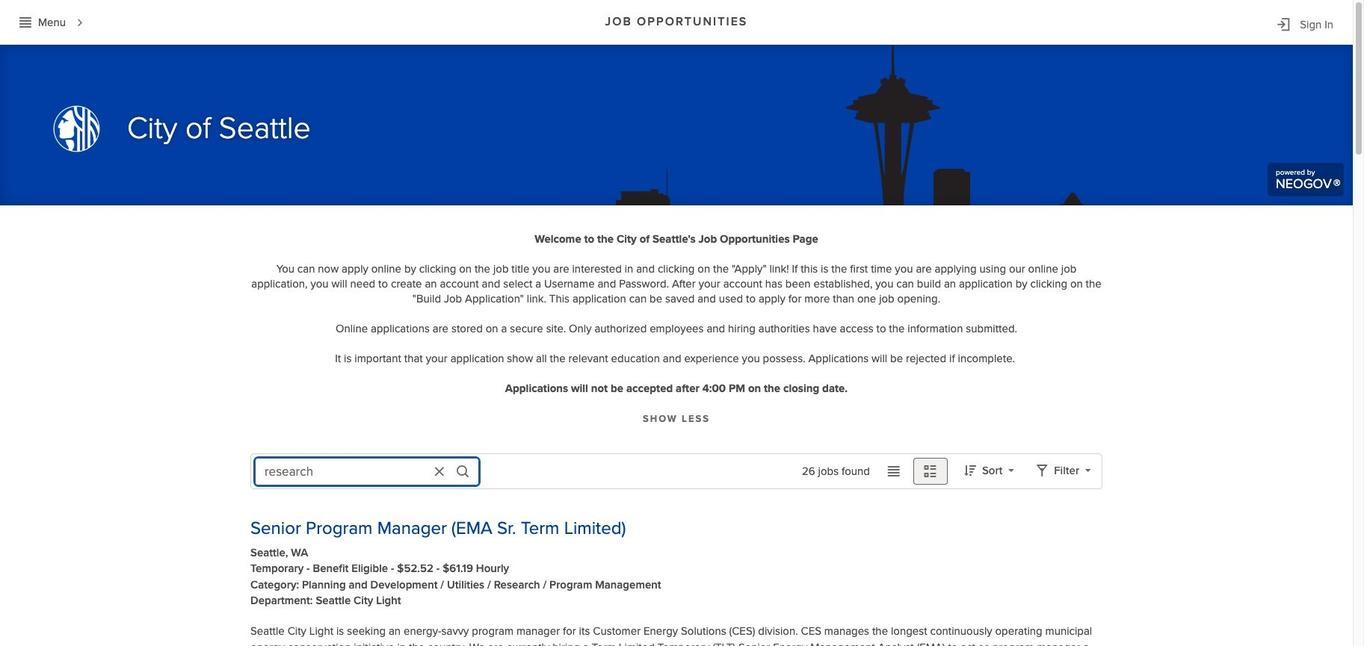 Task type: locate. For each thing, give the bounding box(es) containing it.
chevron right image
[[73, 16, 87, 30]]

1 caret down image from the left
[[1009, 467, 1014, 476]]

xs image
[[19, 16, 31, 28]]

city of seattlelogo image image
[[41, 93, 112, 164]]

1 horizontal spatial caret down image
[[1086, 467, 1091, 476]]

caret down image
[[1009, 467, 1014, 476], [1086, 467, 1091, 476]]

0 horizontal spatial caret down image
[[1009, 467, 1014, 476]]



Task type: vqa. For each thing, say whether or not it's contained in the screenshot.
 password field
no



Task type: describe. For each thing, give the bounding box(es) containing it.
Search by keyword. When autocomplete results are available use up and down arrows to select an item. text field
[[255, 458, 479, 486]]

header element
[[0, 0, 1353, 44]]

2 caret down image from the left
[[1086, 467, 1091, 476]]



